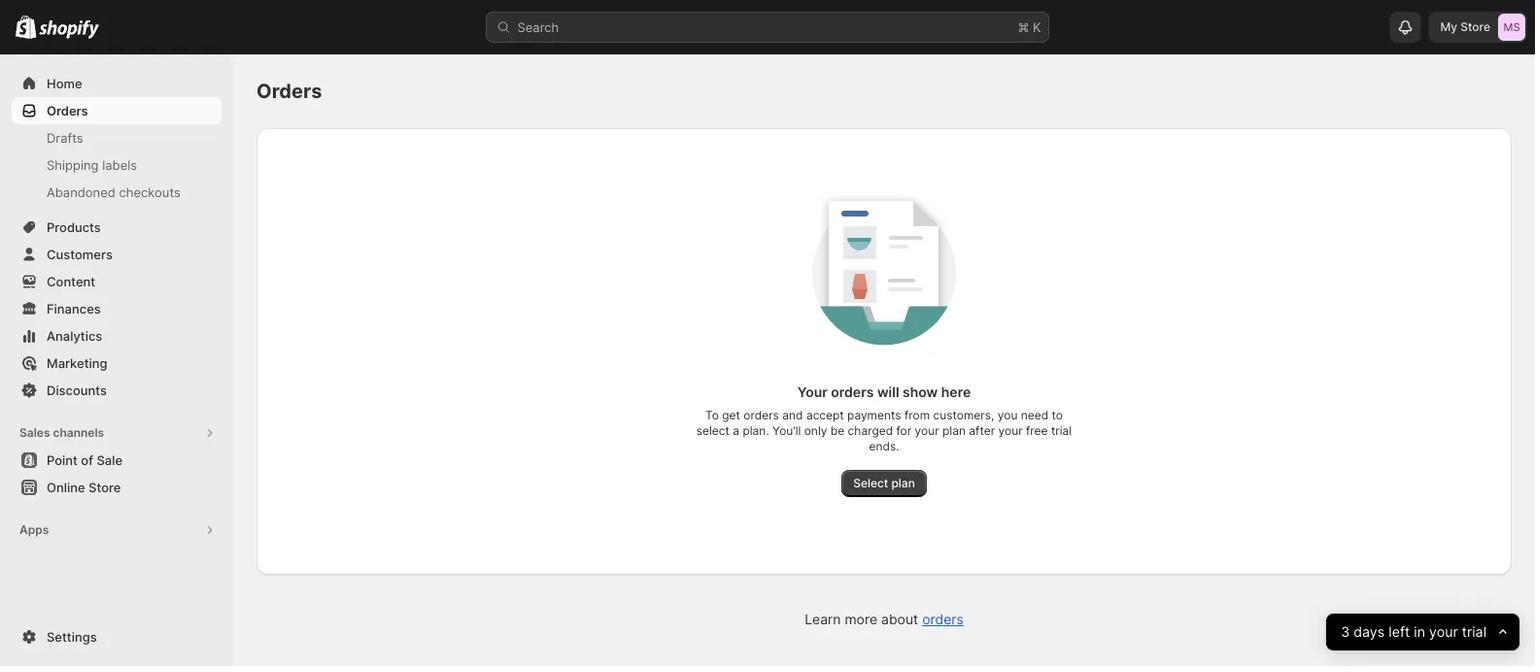 Task type: describe. For each thing, give the bounding box(es) containing it.
sales channels button
[[12, 420, 222, 447]]

1 horizontal spatial orders
[[257, 79, 322, 103]]

k
[[1033, 19, 1041, 34]]

select
[[853, 477, 888, 491]]

get
[[722, 409, 740, 423]]

you
[[998, 409, 1018, 423]]

learn more about orders
[[805, 612, 964, 628]]

shipping
[[47, 157, 99, 172]]

after
[[969, 424, 995, 438]]

analytics
[[47, 328, 102, 343]]

to
[[1052, 409, 1063, 423]]

3 days left in your trial
[[1341, 624, 1486, 641]]

point of sale
[[47, 453, 122, 468]]

channels
[[53, 426, 104, 440]]

charged
[[848, 424, 893, 438]]

marketing
[[47, 356, 107, 371]]

abandoned checkouts
[[47, 185, 181, 200]]

finances link
[[12, 295, 222, 323]]

online store link
[[12, 474, 222, 501]]

analytics link
[[12, 323, 222, 350]]

home link
[[12, 70, 222, 97]]

point of sale link
[[12, 447, 222, 474]]

2 vertical spatial orders
[[922, 612, 964, 628]]

will
[[877, 384, 899, 401]]

your inside dropdown button
[[1429, 624, 1458, 641]]

free
[[1026, 424, 1048, 438]]

finances
[[47, 301, 101, 316]]

home
[[47, 76, 82, 91]]

plan inside your orders will show here to get orders and accept payments from customers, you need to select a plan. you'll only be charged for your plan after your free trial ends.
[[942, 424, 966, 438]]

search
[[517, 19, 559, 34]]

to
[[705, 409, 719, 423]]

your orders will show here to get orders and accept payments from customers, you need to select a plan. you'll only be charged for your plan after your free trial ends.
[[696, 384, 1072, 454]]

sale
[[97, 453, 122, 468]]

need
[[1021, 409, 1049, 423]]

0 horizontal spatial plan
[[891, 477, 915, 491]]

content
[[47, 274, 95, 289]]

about
[[881, 612, 918, 628]]

here
[[941, 384, 971, 401]]

orders link
[[12, 97, 222, 124]]

marketing link
[[12, 350, 222, 377]]

abandoned
[[47, 185, 115, 200]]

point of sale button
[[0, 447, 233, 474]]

ends.
[[869, 440, 899, 454]]

discounts
[[47, 383, 107, 398]]

store for my store
[[1461, 20, 1490, 34]]

⌘
[[1018, 19, 1029, 34]]

in
[[1414, 624, 1425, 641]]

learn
[[805, 612, 841, 628]]

shopify image
[[16, 15, 36, 39]]

accept
[[806, 409, 844, 423]]

left
[[1388, 624, 1410, 641]]

drafts
[[47, 130, 83, 145]]

shipping labels link
[[12, 152, 222, 179]]

show
[[903, 384, 938, 401]]

settings link
[[12, 624, 222, 651]]

plan.
[[743, 424, 769, 438]]

1 vertical spatial orders
[[744, 409, 779, 423]]

labels
[[102, 157, 137, 172]]

you'll
[[772, 424, 801, 438]]

apps
[[19, 523, 49, 537]]



Task type: locate. For each thing, give the bounding box(es) containing it.
3
[[1341, 624, 1350, 641]]

0 vertical spatial store
[[1461, 20, 1490, 34]]

settings
[[47, 630, 97, 645]]

discounts link
[[12, 377, 222, 404]]

a
[[733, 424, 739, 438]]

select plan
[[853, 477, 915, 491]]

store
[[1461, 20, 1490, 34], [88, 480, 121, 495]]

orders right about
[[922, 612, 964, 628]]

1 vertical spatial trial
[[1462, 624, 1486, 641]]

store right my at the top right of the page
[[1461, 20, 1490, 34]]

plan
[[942, 424, 966, 438], [891, 477, 915, 491]]

content link
[[12, 268, 222, 295]]

shipping labels
[[47, 157, 137, 172]]

trial inside dropdown button
[[1462, 624, 1486, 641]]

my store image
[[1498, 14, 1525, 41]]

orders
[[831, 384, 874, 401], [744, 409, 779, 423], [922, 612, 964, 628]]

my
[[1440, 20, 1457, 34]]

0 horizontal spatial your
[[915, 424, 939, 438]]

your right in
[[1429, 624, 1458, 641]]

point
[[47, 453, 78, 468]]

1 horizontal spatial trial
[[1462, 624, 1486, 641]]

store for online store
[[88, 480, 121, 495]]

customers
[[47, 247, 113, 262]]

your down you
[[998, 424, 1023, 438]]

orders
[[257, 79, 322, 103], [47, 103, 88, 118]]

trial down the to at the right bottom
[[1051, 424, 1072, 438]]

plan down 'customers,'
[[942, 424, 966, 438]]

0 horizontal spatial orders
[[47, 103, 88, 118]]

orders up plan.
[[744, 409, 779, 423]]

select
[[696, 424, 730, 438]]

your down from
[[915, 424, 939, 438]]

your
[[915, 424, 939, 438], [998, 424, 1023, 438], [1429, 624, 1458, 641]]

customers link
[[12, 241, 222, 268]]

apps button
[[12, 517, 222, 544]]

select plan link
[[842, 470, 927, 497]]

from
[[905, 409, 930, 423]]

0 vertical spatial trial
[[1051, 424, 1072, 438]]

store down sale
[[88, 480, 121, 495]]

products link
[[12, 214, 222, 241]]

be
[[831, 424, 845, 438]]

products
[[47, 220, 101, 235]]

days
[[1353, 624, 1385, 641]]

0 vertical spatial plan
[[942, 424, 966, 438]]

my store
[[1440, 20, 1490, 34]]

store inside button
[[88, 480, 121, 495]]

1 horizontal spatial orders
[[831, 384, 874, 401]]

1 horizontal spatial plan
[[942, 424, 966, 438]]

of
[[81, 453, 93, 468]]

0 horizontal spatial orders
[[744, 409, 779, 423]]

trial
[[1051, 424, 1072, 438], [1462, 624, 1486, 641]]

online store
[[47, 480, 121, 495]]

orders link
[[922, 612, 964, 628]]

for
[[896, 424, 912, 438]]

sales channels
[[19, 426, 104, 440]]

0 vertical spatial orders
[[831, 384, 874, 401]]

trial right in
[[1462, 624, 1486, 641]]

only
[[804, 424, 827, 438]]

trial inside your orders will show here to get orders and accept payments from customers, you need to select a plan. you'll only be charged for your plan after your free trial ends.
[[1051, 424, 1072, 438]]

2 horizontal spatial orders
[[922, 612, 964, 628]]

⌘ k
[[1018, 19, 1041, 34]]

customers,
[[933, 409, 994, 423]]

payments
[[847, 409, 901, 423]]

sales
[[19, 426, 50, 440]]

checkouts
[[119, 185, 181, 200]]

and
[[782, 409, 803, 423]]

0 horizontal spatial store
[[88, 480, 121, 495]]

more
[[845, 612, 877, 628]]

abandoned checkouts link
[[12, 179, 222, 206]]

0 horizontal spatial trial
[[1051, 424, 1072, 438]]

plan right select
[[891, 477, 915, 491]]

2 horizontal spatial your
[[1429, 624, 1458, 641]]

1 horizontal spatial your
[[998, 424, 1023, 438]]

1 horizontal spatial store
[[1461, 20, 1490, 34]]

shopify image
[[39, 20, 99, 39]]

online
[[47, 480, 85, 495]]

drafts link
[[12, 124, 222, 152]]

1 vertical spatial store
[[88, 480, 121, 495]]

orders up payments
[[831, 384, 874, 401]]

1 vertical spatial plan
[[891, 477, 915, 491]]

3 days left in your trial button
[[1326, 614, 1520, 651]]

online store button
[[0, 474, 233, 501]]

your
[[797, 384, 828, 401]]



Task type: vqa. For each thing, say whether or not it's contained in the screenshot.
Apps button
yes



